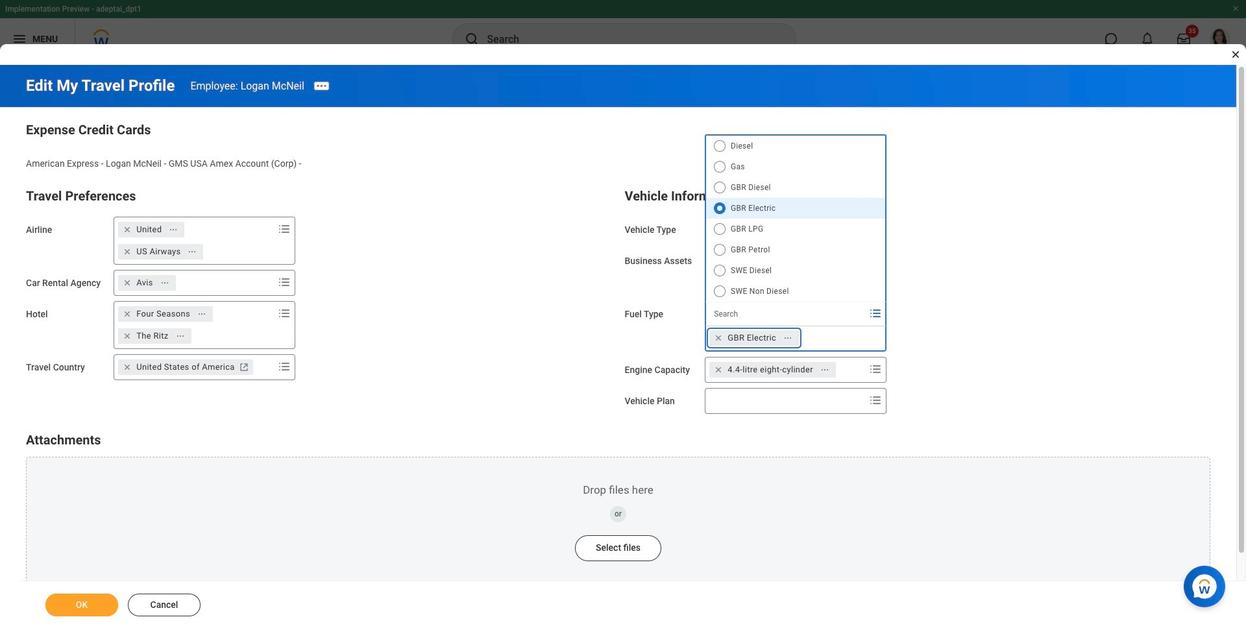 Task type: describe. For each thing, give the bounding box(es) containing it.
company element
[[728, 224, 765, 236]]

avis, press delete to clear value. option
[[118, 275, 176, 291]]

close environment banner image
[[1232, 5, 1240, 12]]

four seasons, press delete to clear value. option
[[118, 306, 213, 322]]

x small image for united states of america element
[[121, 361, 134, 374]]

four seasons element
[[136, 308, 190, 320]]

x small image for the united element
[[121, 223, 134, 236]]

blackberry, press delete to clear value. option
[[710, 253, 775, 269]]

related actions image for company element
[[772, 225, 781, 234]]

4.4-litre eight-cylinder, press delete to clear value. option
[[710, 362, 836, 378]]

us airways element
[[136, 246, 181, 258]]

related actions image for avis element
[[160, 278, 169, 287]]

x small image for company element
[[712, 223, 725, 236]]

1 search field from the top
[[706, 302, 885, 326]]

related actions image for us airways element
[[188, 247, 197, 256]]

x small image for the ritz element
[[121, 330, 134, 343]]

united, press delete to clear value. option
[[118, 222, 185, 237]]

attachments region
[[26, 430, 1211, 588]]

gbr electric, press delete to clear value. option
[[710, 330, 799, 346]]

avis element
[[136, 277, 153, 289]]

notifications large image
[[1141, 32, 1154, 45]]

4.4-litre eight-cylinder element
[[728, 364, 813, 376]]

ipad 2 64gb, press delete to clear value. option
[[710, 275, 782, 291]]

2 search field from the top
[[706, 389, 866, 413]]

items selected for airline list box
[[114, 219, 275, 262]]

the ritz, press delete to clear value. option
[[118, 328, 191, 344]]

blackberry element
[[728, 255, 770, 267]]

the ritz element
[[136, 330, 169, 342]]

related actions image for "gbr electric" element
[[784, 333, 793, 343]]

related actions image for the united element
[[169, 225, 178, 234]]

gbr electric element
[[728, 332, 777, 344]]

x small image for four seasons element
[[121, 308, 134, 321]]

related actions image for '4.4-litre eight-cylinder' 'element'
[[821, 365, 830, 374]]



Task type: vqa. For each thing, say whether or not it's contained in the screenshot.
2nd row from the bottom of the org studio main content
no



Task type: locate. For each thing, give the bounding box(es) containing it.
x small image inside ipad 2 64gb, press delete to clear value. option
[[712, 276, 725, 289]]

related actions image down "four seasons, press delete to clear value." option
[[176, 331, 185, 341]]

related actions image inside company, press delete to clear value. option
[[772, 225, 781, 234]]

x small image for '4.4-litre eight-cylinder' 'element'
[[712, 363, 725, 376]]

close edit my travel profile image
[[1231, 49, 1241, 60]]

ext link image
[[237, 361, 250, 374]]

united states of america, press delete to clear value, ctrl + enter opens in new window. option
[[118, 360, 253, 375]]

related actions image
[[169, 225, 178, 234], [772, 225, 781, 234], [160, 278, 169, 287], [784, 333, 793, 343]]

x small image left company element
[[712, 223, 725, 236]]

0 vertical spatial x small image
[[712, 223, 725, 236]]

Search field
[[706, 302, 885, 326], [706, 389, 866, 413]]

workday assistant region
[[1184, 561, 1231, 608]]

related actions image inside the ritz, press delete to clear value. option
[[176, 331, 185, 341]]

x small image inside blackberry, press delete to clear value. option
[[712, 254, 725, 267]]

x small image inside company, press delete to clear value. option
[[712, 223, 725, 236]]

related actions image inside avis, press delete to clear value. option
[[160, 278, 169, 287]]

related actions image right avis element
[[160, 278, 169, 287]]

banner
[[0, 0, 1247, 60]]

x small image left the united element
[[121, 223, 134, 236]]

x small image down the ritz, press delete to clear value. option
[[121, 361, 134, 374]]

x small image inside the ritz, press delete to clear value. option
[[121, 330, 134, 343]]

prompts image
[[868, 221, 884, 237], [868, 252, 884, 268], [277, 274, 292, 290], [277, 306, 292, 321], [868, 306, 884, 321], [277, 359, 292, 374], [868, 361, 884, 377], [868, 393, 884, 408]]

prompts image
[[277, 221, 292, 237]]

items selected for business assets list box
[[706, 250, 867, 293]]

x small image up the ritz, press delete to clear value. option
[[121, 308, 134, 321]]

employee: logan mcneil element
[[190, 80, 304, 92]]

related actions image right four seasons element
[[197, 309, 206, 319]]

related actions image for the ritz element
[[176, 331, 185, 341]]

1 vertical spatial search field
[[706, 389, 866, 413]]

search field down items selected for business assets list box
[[706, 302, 885, 326]]

x small image for blackberry element
[[712, 254, 725, 267]]

x small image for ipad 2 64gb element
[[712, 276, 725, 289]]

related actions image inside us airways, press delete to clear value. option
[[188, 247, 197, 256]]

united element
[[136, 224, 162, 236]]

x small image left "gbr electric" element
[[712, 332, 725, 345]]

dialog
[[0, 0, 1247, 628]]

x small image inside us airways, press delete to clear value. option
[[121, 245, 134, 258]]

related actions image for four seasons element
[[197, 309, 206, 319]]

search field down 4.4-litre eight-cylinder, press delete to clear value. option
[[706, 389, 866, 413]]

x small image for us airways element
[[121, 245, 134, 258]]

united states of america element
[[136, 361, 235, 373]]

related actions image
[[188, 247, 197, 256], [197, 309, 206, 319], [176, 331, 185, 341], [821, 365, 830, 374]]

search image
[[464, 31, 479, 47]]

american express - logan mcneil - gms usa amex account (corp) - element
[[26, 156, 302, 169]]

x small image left the ritz element
[[121, 330, 134, 343]]

x small image
[[712, 223, 725, 236], [121, 276, 134, 289], [121, 308, 134, 321]]

x small image inside avis, press delete to clear value. option
[[121, 276, 134, 289]]

x small image inside gbr electric, press delete to clear value. option
[[712, 332, 725, 345]]

2 vertical spatial x small image
[[121, 308, 134, 321]]

x small image inside 4.4-litre eight-cylinder, press delete to clear value. option
[[712, 363, 725, 376]]

related actions image inside "four seasons, press delete to clear value." option
[[197, 309, 206, 319]]

company, press delete to clear value. option
[[710, 222, 788, 237]]

related actions image right the united element
[[169, 225, 178, 234]]

x small image inside united, press delete to clear value. option
[[121, 223, 134, 236]]

x small image for avis element
[[121, 276, 134, 289]]

related actions image right us airways element
[[188, 247, 197, 256]]

inbox large image
[[1178, 32, 1191, 45]]

1 vertical spatial x small image
[[121, 276, 134, 289]]

x small image left us airways element
[[121, 245, 134, 258]]

0 vertical spatial search field
[[706, 302, 885, 326]]

related actions image up 4.4-litre eight-cylinder, press delete to clear value. option
[[784, 333, 793, 343]]

x small image
[[121, 223, 134, 236], [121, 245, 134, 258], [712, 254, 725, 267], [712, 276, 725, 289], [121, 330, 134, 343], [712, 332, 725, 345], [121, 361, 134, 374], [712, 363, 725, 376]]

related actions image inside 4.4-litre eight-cylinder, press delete to clear value. option
[[821, 365, 830, 374]]

main content
[[0, 65, 1247, 628]]

us airways, press delete to clear value. option
[[118, 244, 204, 260]]

x small image left avis element
[[121, 276, 134, 289]]

profile logan mcneil element
[[1202, 25, 1239, 53]]

x small image for "gbr electric" element
[[712, 332, 725, 345]]

group
[[26, 119, 1211, 170], [26, 186, 612, 380], [625, 186, 1211, 414]]

x small image left blackberry element
[[712, 254, 725, 267]]

related actions image right company element
[[772, 225, 781, 234]]

x small image down blackberry, press delete to clear value. option
[[712, 276, 725, 289]]

x small image down gbr electric, press delete to clear value. option
[[712, 363, 725, 376]]

related actions image right '4.4-litre eight-cylinder' 'element'
[[821, 365, 830, 374]]

ipad 2 64gb element
[[728, 277, 776, 289]]

items selected for hotel list box
[[114, 304, 275, 347]]



